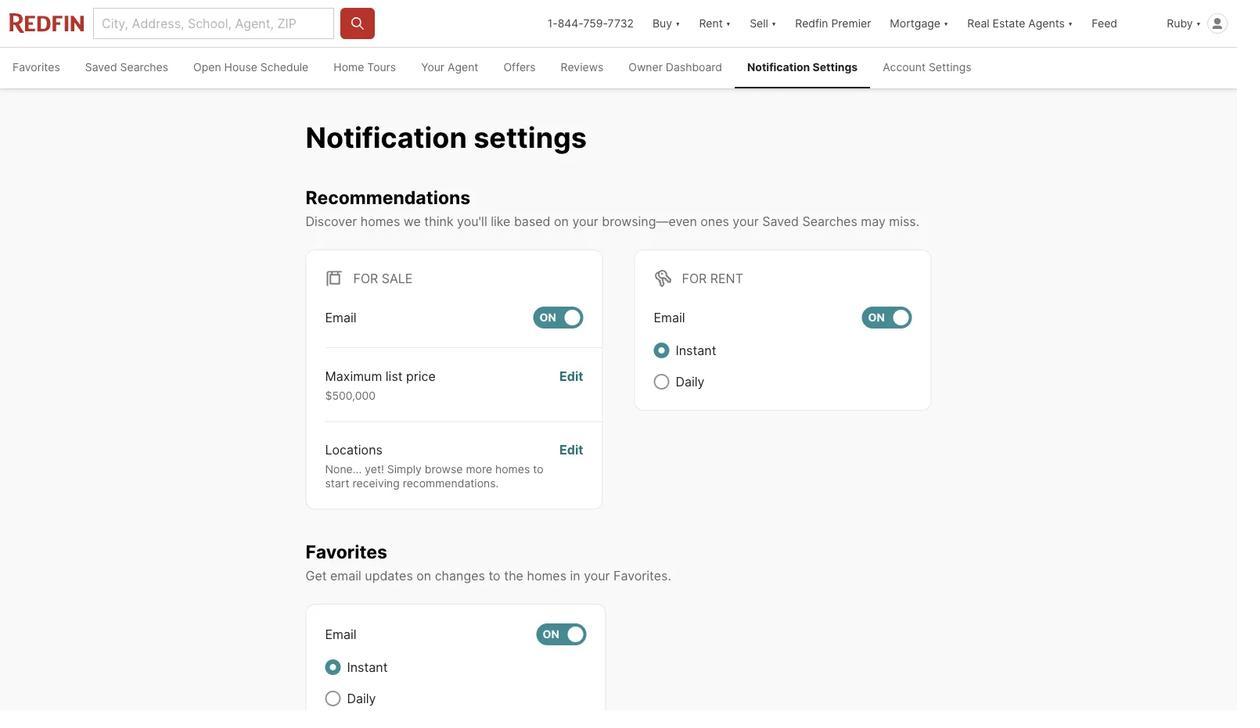 Task type: describe. For each thing, give the bounding box(es) containing it.
in
[[570, 568, 581, 584]]

changes
[[435, 568, 485, 584]]

instant for instant option
[[347, 660, 388, 675]]

house
[[224, 61, 258, 74]]

your
[[421, 61, 445, 74]]

on for rent
[[869, 311, 885, 324]]

▾ for ruby ▾
[[1197, 17, 1202, 30]]

recommendations.
[[403, 477, 499, 490]]

get
[[306, 568, 327, 584]]

receiving
[[353, 477, 400, 490]]

offers
[[504, 61, 536, 74]]

may
[[862, 214, 886, 229]]

account settings link
[[871, 48, 985, 88]]

estate
[[993, 17, 1026, 30]]

notification for notification settings
[[748, 61, 811, 74]]

homes inside recommendations discover homes we think you'll like based on your browsing—even ones your saved searches may miss.
[[361, 214, 400, 229]]

notification settings
[[306, 120, 587, 154]]

ruby
[[1168, 17, 1194, 30]]

sale
[[382, 271, 413, 286]]

edit button for yet!
[[560, 441, 584, 490]]

searches inside saved searches link
[[120, 61, 168, 74]]

saved inside saved searches link
[[85, 61, 117, 74]]

account
[[883, 61, 926, 74]]

daily radio for instant radio
[[654, 374, 670, 390]]

▾ for sell ▾
[[772, 17, 777, 30]]

to inside favorites get email updates on changes to the homes in your favorites.
[[489, 568, 501, 584]]

saved searches
[[85, 61, 168, 74]]

sell ▾ button
[[741, 0, 786, 47]]

buy ▾ button
[[644, 0, 690, 47]]

buy ▾
[[653, 17, 681, 30]]

buy
[[653, 17, 673, 30]]

premier
[[832, 17, 872, 30]]

locations
[[325, 443, 383, 458]]

feed
[[1093, 17, 1118, 30]]

offers link
[[491, 48, 549, 88]]

7732
[[608, 17, 634, 30]]

notification settings link
[[735, 48, 871, 88]]

real estate agents ▾ button
[[959, 0, 1083, 47]]

redfin premier
[[796, 17, 872, 30]]

buy ▾ button
[[653, 0, 681, 47]]

settings for notification settings
[[813, 61, 858, 74]]

list
[[386, 369, 403, 384]]

844-
[[558, 17, 584, 30]]

favorites for favorites get email updates on changes to the homes in your favorites.
[[306, 541, 388, 563]]

daily for daily radio associated with instant radio
[[676, 374, 705, 389]]

schedule
[[261, 61, 309, 74]]

your agent
[[421, 61, 479, 74]]

agents
[[1029, 17, 1066, 30]]

mortgage ▾ button
[[881, 0, 959, 47]]

notification for notification settings
[[306, 120, 467, 154]]

yet!
[[365, 463, 384, 476]]

notification settings
[[748, 61, 858, 74]]

maximum
[[325, 369, 382, 384]]

edit button for price
[[560, 367, 584, 403]]

browse
[[425, 463, 463, 476]]

on for sale
[[540, 311, 557, 324]]

the
[[504, 568, 524, 584]]

more
[[466, 463, 493, 476]]

feed button
[[1083, 0, 1158, 47]]

searches inside recommendations discover homes we think you'll like based on your browsing—even ones your saved searches may miss.
[[803, 214, 858, 229]]

saved searches link
[[73, 48, 181, 88]]

locations none... yet! simply browse more homes to start receiving recommendations.
[[325, 443, 544, 490]]

rent ▾ button
[[700, 0, 731, 47]]

updates
[[365, 568, 413, 584]]

▾ for buy ▾
[[676, 17, 681, 30]]

Instant radio
[[654, 343, 670, 358]]

favorites for favorites
[[13, 61, 60, 74]]

real
[[968, 17, 990, 30]]

sell ▾
[[750, 17, 777, 30]]

recommendations discover homes we think you'll like based on your browsing—even ones your saved searches may miss.
[[306, 186, 920, 229]]

owner
[[629, 61, 663, 74]]

ones
[[701, 214, 730, 229]]

rent ▾
[[700, 17, 731, 30]]

edit for price
[[560, 369, 584, 384]]

1-
[[548, 17, 558, 30]]

759-
[[584, 17, 608, 30]]

your inside favorites get email updates on changes to the homes in your favorites.
[[584, 568, 610, 584]]

reviews
[[561, 61, 604, 74]]

real estate agents ▾ link
[[968, 0, 1074, 47]]

discover
[[306, 214, 357, 229]]

agent
[[448, 61, 479, 74]]

you'll
[[457, 214, 488, 229]]

for for for sale
[[354, 271, 378, 286]]

your right based
[[573, 214, 599, 229]]

1-844-759-7732
[[548, 17, 634, 30]]

edit for yet!
[[560, 443, 584, 458]]



Task type: vqa. For each thing, say whether or not it's contained in the screenshot.
browse
yes



Task type: locate. For each thing, give the bounding box(es) containing it.
your right ones at the top of page
[[733, 214, 759, 229]]

on
[[554, 214, 569, 229], [417, 568, 432, 584]]

6 ▾ from the left
[[1197, 17, 1202, 30]]

0 vertical spatial homes
[[361, 214, 400, 229]]

maximum list price $500,000
[[325, 369, 436, 402]]

1 vertical spatial instant
[[347, 660, 388, 675]]

▾ inside "dropdown button"
[[1069, 17, 1074, 30]]

mortgage ▾ button
[[891, 0, 949, 47]]

1 horizontal spatial saved
[[763, 214, 799, 229]]

None checkbox
[[534, 307, 584, 329], [537, 624, 587, 646], [534, 307, 584, 329], [537, 624, 587, 646]]

think
[[425, 214, 454, 229]]

instant
[[676, 343, 717, 358], [347, 660, 388, 675]]

1 vertical spatial searches
[[803, 214, 858, 229]]

1 vertical spatial saved
[[763, 214, 799, 229]]

▾ for rent ▾
[[726, 17, 731, 30]]

on inside favorites get email updates on changes to the homes in your favorites.
[[417, 568, 432, 584]]

open
[[193, 61, 221, 74]]

▾ right rent
[[726, 17, 731, 30]]

notification inside notification settings link
[[748, 61, 811, 74]]

owner dashboard
[[629, 61, 723, 74]]

2 ▾ from the left
[[726, 17, 731, 30]]

0 horizontal spatial searches
[[120, 61, 168, 74]]

to inside locations none... yet! simply browse more homes to start receiving recommendations.
[[533, 463, 544, 476]]

1 for from the left
[[354, 271, 378, 286]]

saved right the 'favorites' link
[[85, 61, 117, 74]]

1 horizontal spatial daily
[[676, 374, 705, 389]]

0 horizontal spatial to
[[489, 568, 501, 584]]

0 horizontal spatial favorites
[[13, 61, 60, 74]]

mortgage
[[891, 17, 941, 30]]

email for for sale
[[325, 310, 357, 325]]

▾
[[676, 17, 681, 30], [726, 17, 731, 30], [772, 17, 777, 30], [944, 17, 949, 30], [1069, 17, 1074, 30], [1197, 17, 1202, 30]]

favorites
[[13, 61, 60, 74], [306, 541, 388, 563]]

instant right instant option
[[347, 660, 388, 675]]

reviews link
[[549, 48, 617, 88]]

0 horizontal spatial saved
[[85, 61, 117, 74]]

on right based
[[554, 214, 569, 229]]

homes inside locations none... yet! simply browse more homes to start receiving recommendations.
[[496, 463, 530, 476]]

1 horizontal spatial favorites
[[306, 541, 388, 563]]

for left sale at the left top of page
[[354, 271, 378, 286]]

email up instant option
[[325, 627, 357, 642]]

0 vertical spatial daily radio
[[654, 374, 670, 390]]

favorites inside favorites get email updates on changes to the homes in your favorites.
[[306, 541, 388, 563]]

settings
[[813, 61, 858, 74], [929, 61, 972, 74]]

your agent link
[[409, 48, 491, 88]]

browsing—even
[[602, 214, 697, 229]]

edit button
[[560, 367, 584, 403], [560, 441, 584, 490]]

like
[[491, 214, 511, 229]]

1 vertical spatial notification
[[306, 120, 467, 154]]

for sale
[[354, 271, 413, 286]]

email for for rent
[[654, 310, 686, 325]]

recommendations
[[306, 186, 471, 208]]

0 vertical spatial edit button
[[560, 367, 584, 403]]

rent ▾ button
[[690, 0, 741, 47]]

4 ▾ from the left
[[944, 17, 949, 30]]

1 horizontal spatial for
[[682, 271, 707, 286]]

$500,000
[[325, 389, 376, 402]]

daily radio down instant radio
[[654, 374, 670, 390]]

on inside recommendations discover homes we think you'll like based on your browsing—even ones your saved searches may miss.
[[554, 214, 569, 229]]

1 horizontal spatial instant
[[676, 343, 717, 358]]

daily radio for instant option
[[325, 691, 341, 707]]

searches left open
[[120, 61, 168, 74]]

daily for instant option's daily radio
[[347, 691, 376, 707]]

1 vertical spatial daily radio
[[325, 691, 341, 707]]

searches left the may
[[803, 214, 858, 229]]

for left rent
[[682, 271, 707, 286]]

Daily radio
[[654, 374, 670, 390], [325, 691, 341, 707]]

▾ right buy
[[676, 17, 681, 30]]

1 horizontal spatial settings
[[929, 61, 972, 74]]

email
[[325, 310, 357, 325], [654, 310, 686, 325], [325, 627, 357, 642]]

ruby ▾
[[1168, 17, 1202, 30]]

0 vertical spatial instant
[[676, 343, 717, 358]]

your
[[573, 214, 599, 229], [733, 214, 759, 229], [584, 568, 610, 584]]

to
[[533, 463, 544, 476], [489, 568, 501, 584]]

saved inside recommendations discover homes we think you'll like based on your browsing—even ones your saved searches may miss.
[[763, 214, 799, 229]]

▾ right "ruby"
[[1197, 17, 1202, 30]]

2 edit from the top
[[560, 443, 584, 458]]

edit
[[560, 369, 584, 384], [560, 443, 584, 458]]

0 horizontal spatial instant
[[347, 660, 388, 675]]

start
[[325, 477, 350, 490]]

email
[[330, 568, 362, 584]]

settings for account settings
[[929, 61, 972, 74]]

1 vertical spatial daily
[[347, 691, 376, 707]]

2 for from the left
[[682, 271, 707, 286]]

dashboard
[[666, 61, 723, 74]]

settings
[[474, 120, 587, 154]]

1 vertical spatial on
[[417, 568, 432, 584]]

notification
[[748, 61, 811, 74], [306, 120, 467, 154]]

settings right account
[[929, 61, 972, 74]]

email up instant radio
[[654, 310, 686, 325]]

1 horizontal spatial on
[[554, 214, 569, 229]]

2 edit button from the top
[[560, 441, 584, 490]]

▾ right agents
[[1069, 17, 1074, 30]]

1 horizontal spatial searches
[[803, 214, 858, 229]]

homes left in on the left bottom of the page
[[527, 568, 567, 584]]

rent
[[700, 17, 723, 30]]

price
[[406, 369, 436, 384]]

1 vertical spatial edit button
[[560, 441, 584, 490]]

0 vertical spatial favorites
[[13, 61, 60, 74]]

submit search image
[[350, 16, 366, 31]]

1 horizontal spatial notification
[[748, 61, 811, 74]]

0 horizontal spatial daily
[[347, 691, 376, 707]]

homes right more
[[496, 463, 530, 476]]

notification down sell ▾
[[748, 61, 811, 74]]

City, Address, School, Agent, ZIP search field
[[93, 8, 334, 39]]

0 horizontal spatial settings
[[813, 61, 858, 74]]

0 horizontal spatial daily radio
[[325, 691, 341, 707]]

open house schedule link
[[181, 48, 321, 88]]

0 vertical spatial searches
[[120, 61, 168, 74]]

searches
[[120, 61, 168, 74], [803, 214, 858, 229]]

1 vertical spatial favorites
[[306, 541, 388, 563]]

notification up recommendations
[[306, 120, 467, 154]]

0 vertical spatial edit
[[560, 369, 584, 384]]

saved right ones at the top of page
[[763, 214, 799, 229]]

redfin premier button
[[786, 0, 881, 47]]

miss.
[[890, 214, 920, 229]]

to left the
[[489, 568, 501, 584]]

sell
[[750, 17, 769, 30]]

homes inside favorites get email updates on changes to the homes in your favorites.
[[527, 568, 567, 584]]

based
[[514, 214, 551, 229]]

instant right instant radio
[[676, 343, 717, 358]]

1 vertical spatial homes
[[496, 463, 530, 476]]

1 vertical spatial to
[[489, 568, 501, 584]]

daily
[[676, 374, 705, 389], [347, 691, 376, 707]]

your right in on the left bottom of the page
[[584, 568, 610, 584]]

homes down recommendations
[[361, 214, 400, 229]]

for
[[354, 271, 378, 286], [682, 271, 707, 286]]

homes
[[361, 214, 400, 229], [496, 463, 530, 476], [527, 568, 567, 584]]

account settings
[[883, 61, 972, 74]]

0 vertical spatial to
[[533, 463, 544, 476]]

saved
[[85, 61, 117, 74], [763, 214, 799, 229]]

3 ▾ from the left
[[772, 17, 777, 30]]

for for for rent
[[682, 271, 707, 286]]

home tours link
[[321, 48, 409, 88]]

real estate agents ▾
[[968, 17, 1074, 30]]

settings down redfin premier button
[[813, 61, 858, 74]]

open house schedule
[[193, 61, 309, 74]]

1 horizontal spatial to
[[533, 463, 544, 476]]

2 vertical spatial homes
[[527, 568, 567, 584]]

redfin
[[796, 17, 829, 30]]

favorites link
[[0, 48, 73, 88]]

we
[[404, 214, 421, 229]]

home
[[334, 61, 364, 74]]

0 vertical spatial daily
[[676, 374, 705, 389]]

▾ right mortgage
[[944, 17, 949, 30]]

0 horizontal spatial notification
[[306, 120, 467, 154]]

for rent
[[682, 271, 744, 286]]

1 edit from the top
[[560, 369, 584, 384]]

instant for instant radio
[[676, 343, 717, 358]]

home tours
[[334, 61, 396, 74]]

▾ right sell at the top right of the page
[[772, 17, 777, 30]]

5 ▾ from the left
[[1069, 17, 1074, 30]]

2 settings from the left
[[929, 61, 972, 74]]

None checkbox
[[863, 307, 913, 329]]

Instant radio
[[325, 660, 341, 676]]

▾ for mortgage ▾
[[944, 17, 949, 30]]

on right updates
[[417, 568, 432, 584]]

daily radio down instant option
[[325, 691, 341, 707]]

email down for sale
[[325, 310, 357, 325]]

1-844-759-7732 link
[[548, 17, 634, 30]]

owner dashboard link
[[617, 48, 735, 88]]

1 edit button from the top
[[560, 367, 584, 403]]

0 horizontal spatial on
[[417, 568, 432, 584]]

0 vertical spatial saved
[[85, 61, 117, 74]]

mortgage ▾
[[891, 17, 949, 30]]

favorites.
[[614, 568, 672, 584]]

favorites get email updates on changes to the homes in your favorites.
[[306, 541, 672, 584]]

1 vertical spatial edit
[[560, 443, 584, 458]]

sell ▾ button
[[750, 0, 777, 47]]

to right more
[[533, 463, 544, 476]]

none...
[[325, 463, 362, 476]]

0 vertical spatial notification
[[748, 61, 811, 74]]

0 horizontal spatial for
[[354, 271, 378, 286]]

0 vertical spatial on
[[554, 214, 569, 229]]

1 settings from the left
[[813, 61, 858, 74]]

rent
[[711, 271, 744, 286]]

1 horizontal spatial daily radio
[[654, 374, 670, 390]]

simply
[[387, 463, 422, 476]]

1 ▾ from the left
[[676, 17, 681, 30]]

tours
[[367, 61, 396, 74]]



